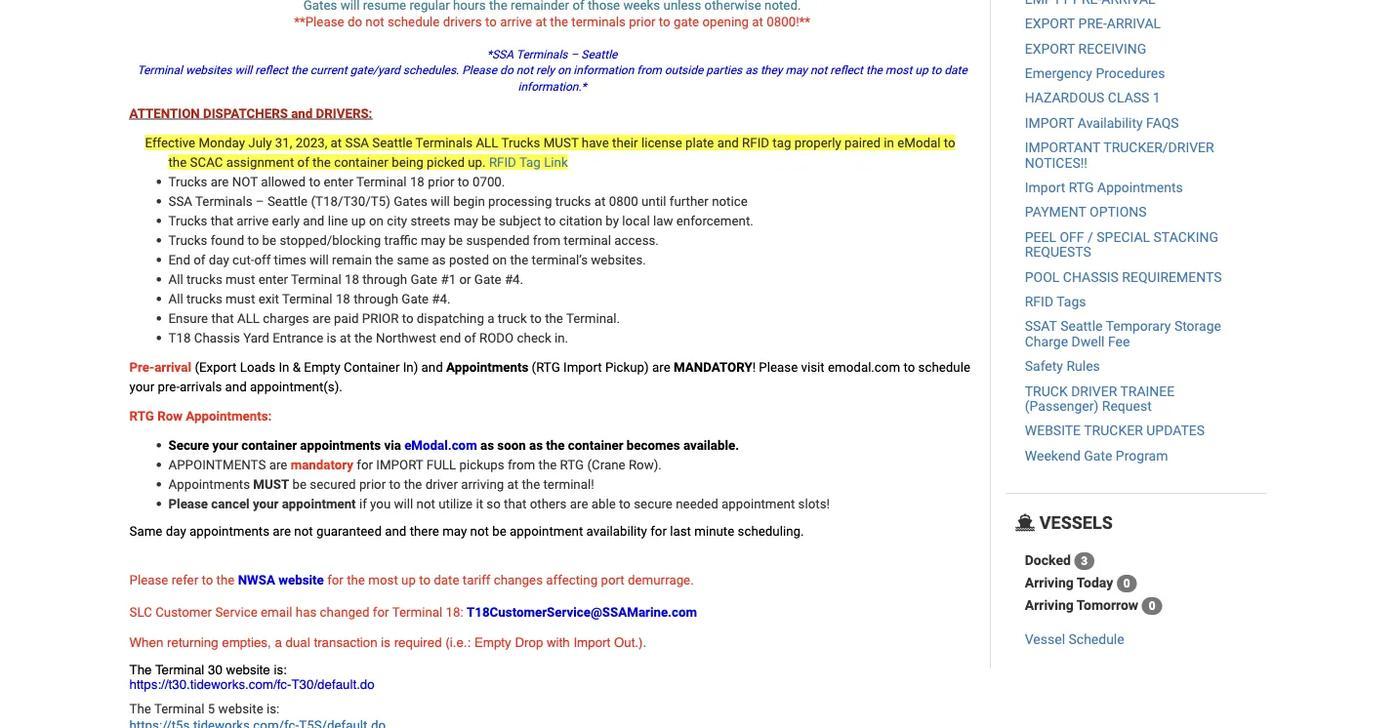 Task type: vqa. For each thing, say whether or not it's contained in the screenshot.
picked at the top left of the page
yes



Task type: locate. For each thing, give the bounding box(es) containing it.
1 vertical spatial arriving
[[1025, 597, 1074, 613]]

a up rodo
[[488, 311, 495, 326]]

appointment down secured
[[282, 496, 356, 512]]

2 arriving from the top
[[1025, 597, 1074, 613]]

2 horizontal spatial rfid
[[1025, 294, 1054, 310]]

1 horizontal spatial ssa
[[345, 135, 369, 150]]

for up if
[[357, 457, 373, 473]]

0 vertical spatial a
[[488, 311, 495, 326]]

website trucker updates link
[[1025, 423, 1205, 439]]

terminals down not
[[195, 193, 253, 209]]

most
[[886, 63, 913, 77], [368, 572, 398, 588]]

2 export from the top
[[1025, 40, 1075, 57]]

0 horizontal spatial ssa
[[168, 193, 192, 209]]

1 horizontal spatial all
[[476, 135, 498, 150]]

to right refer
[[202, 572, 213, 588]]

arriving up vessel
[[1025, 597, 1074, 613]]

0 vertical spatial trucks
[[555, 193, 591, 209]]

must inside effective monday july 31, 2023, at ssa seattle terminals all trucks must have their license plate and rfid tag properly paired in emodal to the scac assignment of the container being picked up.
[[544, 135, 579, 150]]

off
[[1060, 229, 1085, 245]]

end
[[440, 330, 461, 346]]

as inside trucks are not allowed to enter terminal 18 prior to 0700. ssa terminals – seattle (t18/t30/t5) gates will begin processing trucks at 0800 until further notice trucks that arrive early and line up on city streets may be subject to citation by local law enforcement. trucks found to be stopped/blocking traffic may be suspended from terminal access. end of day cut-off times will remain the same as posted on the terminal's websites. all trucks must enter terminal 18 through gate #1 or gate #4. all trucks must exit terminal 18 through gate #4. ensure that all charges are paid prior to dispatching a truck to the terminal. t18 chassis yard entrance is at the northwest end of rodo check in.
[[432, 252, 446, 268]]

2 all from the top
[[168, 291, 183, 307]]

container up (t18/t30/t5)
[[334, 154, 389, 170]]

terminals inside *ssa terminals – seattle terminal websites will reflect the current gate/yard schedules. please do not rely on information from outside parties as they may not reflect the most up to date information.*
[[516, 47, 568, 61]]

posted
[[449, 252, 489, 268]]

is left the required
[[381, 635, 391, 650]]

0 horizontal spatial enter
[[258, 272, 288, 287]]

0 vertical spatial arriving
[[1025, 575, 1074, 591]]

trucks are not allowed to enter terminal 18 prior to 0700. ssa terminals – seattle (t18/t30/t5) gates will begin processing trucks at 0800 until further notice trucks that arrive early and line up on city streets may be subject to citation by local law enforcement. trucks found to be stopped/blocking traffic may be suspended from terminal access. end of day cut-off times will remain the same as posted on the terminal's websites. all trucks must enter terminal 18 through gate #1 or gate #4. all trucks must exit terminal 18 through gate #4. ensure that all charges are paid prior to dispatching a truck to the terminal. t18 chassis yard entrance is at the northwest end of rodo check in.
[[168, 174, 754, 346]]

on left the city
[[369, 213, 384, 229]]

link
[[544, 154, 568, 170]]

seattle inside export pre-arrival export receiving emergency procedures hazardous class 1 import availability faqs important trucker/driver notices!! import rtg appointments payment options peel off / special stacking requests pool chassis requirements rfid tags ssat seattle temporary storage charge dwell fee safety rules truck driver trainee (passenger) request website trucker updates weekend gate program
[[1061, 319, 1103, 335]]

1 vertical spatial must
[[253, 477, 289, 492]]

drivers:
[[316, 105, 372, 121]]

is: inside the terminal 30 website is: https://t30.tideworks.com/fc-t30/default.do
[[274, 663, 287, 678]]

do right **please
[[348, 14, 362, 29]]

website inside the terminal 30 website is: https://t30.tideworks.com/fc-t30/default.do
[[226, 663, 270, 678]]

is: for 5
[[267, 702, 280, 717]]

1 horizontal spatial container
[[334, 154, 389, 170]]

reflect up paired
[[830, 63, 863, 77]]

website for the terminal 5 website is:
[[218, 702, 263, 717]]

at right arriving
[[507, 477, 519, 492]]

payment options link
[[1025, 204, 1147, 220]]

today
[[1077, 575, 1114, 591]]

at down paid in the top of the page
[[340, 330, 351, 346]]

1 vertical spatial import
[[564, 359, 602, 375]]

1 vertical spatial is:
[[267, 702, 280, 717]]

when returning empties, a dual transaction is required (i.e.: empty drop with import out.).
[[129, 635, 647, 650]]

rfid left tag on the right of page
[[742, 135, 770, 150]]

0 vertical spatial from
[[637, 63, 662, 77]]

0 vertical spatial day
[[209, 252, 229, 268]]

effective
[[145, 135, 195, 150]]

terminal up the attention
[[137, 63, 183, 77]]

1 vertical spatial 0
[[1149, 599, 1156, 613]]

0 horizontal spatial must
[[253, 477, 289, 492]]

be up off
[[262, 232, 277, 248]]

0 horizontal spatial empty
[[304, 359, 341, 375]]

and
[[291, 105, 313, 121], [718, 135, 739, 150], [303, 213, 325, 229], [422, 359, 443, 375], [225, 379, 247, 395]]

trucks up ensure
[[187, 291, 222, 307]]

0 vertical spatial must
[[544, 135, 579, 150]]

0 vertical spatial 18
[[410, 174, 425, 189]]

will inside *ssa terminals – seattle terminal websites will reflect the current gate/yard schedules. please do not rely on information from outside parties as they may not reflect the most up to date information.*
[[235, 63, 252, 77]]

demurrage.
[[628, 572, 694, 588]]

appointments inside export pre-arrival export receiving emergency procedures hazardous class 1 import availability faqs important trucker/driver notices!! import rtg appointments payment options peel off / special stacking requests pool chassis requirements rfid tags ssat seattle temporary storage charge dwell fee safety rules truck driver trainee (passenger) request website trucker updates weekend gate program
[[1098, 179, 1183, 196]]

0 vertical spatial prior
[[629, 14, 656, 29]]

2 vertical spatial rtg
[[560, 457, 584, 473]]

export pre-arrival link
[[1025, 16, 1161, 32]]

0 horizontal spatial 0
[[1124, 577, 1131, 591]]

1 horizontal spatial empty
[[475, 635, 511, 650]]

all inside trucks are not allowed to enter terminal 18 prior to 0700. ssa terminals – seattle (t18/t30/t5) gates will begin processing trucks at 0800 until further notice trucks that arrive early and line up on city streets may be subject to citation by local law enforcement. trucks found to be stopped/blocking traffic may be suspended from terminal access. end of day cut-off times will remain the same as posted on the terminal's websites. all trucks must enter terminal 18 through gate #1 or gate #4. all trucks must exit terminal 18 through gate #4. ensure that all charges are paid prior to dispatching a truck to the terminal. t18 chassis yard entrance is at the northwest end of rodo check in.
[[237, 311, 260, 326]]

do inside *ssa terminals – seattle terminal websites will reflect the current gate/yard schedules. please do not rely on information from outside parties as they may not reflect the most up to date information.*
[[500, 63, 513, 77]]

0 vertical spatial arrive
[[500, 14, 532, 29]]

0 horizontal spatial appointments
[[168, 477, 250, 492]]

gate/yard
[[350, 63, 400, 77]]

export left pre-
[[1025, 16, 1075, 32]]

monday
[[199, 135, 245, 150]]

0 horizontal spatial reflect
[[255, 63, 288, 77]]

may down begin
[[454, 213, 478, 229]]

import inside export pre-arrival export receiving emergency procedures hazardous class 1 import availability faqs important trucker/driver notices!! import rtg appointments payment options peel off / special stacking requests pool chassis requirements rfid tags ssat seattle temporary storage charge dwell fee safety rules truck driver trainee (passenger) request website trucker updates weekend gate program
[[1025, 179, 1066, 196]]

truck
[[1025, 383, 1068, 399]]

day down found
[[209, 252, 229, 268]]

2 horizontal spatial container
[[568, 438, 624, 453]]

export up the emergency on the right of page
[[1025, 40, 1075, 57]]

2 vertical spatial import
[[574, 635, 611, 650]]

please down *ssa
[[462, 63, 497, 77]]

1 horizontal spatial appointments
[[300, 438, 381, 453]]

0 vertical spatial all
[[476, 135, 498, 150]]

to inside to schedule your pre-arrivals and appointment(s).
[[904, 359, 915, 375]]

0 vertical spatial date
[[945, 63, 968, 77]]

to right subject
[[545, 213, 556, 229]]

0 vertical spatial is:
[[274, 663, 287, 678]]

your down pre-
[[129, 379, 154, 395]]

0 vertical spatial do
[[348, 14, 362, 29]]

websites
[[185, 63, 232, 77]]

hazardous
[[1025, 90, 1105, 106]]

secure
[[168, 438, 209, 453]]

dispatchers
[[203, 105, 288, 121]]

slc
[[129, 605, 152, 620]]

all up the up.
[[476, 135, 498, 150]]

2 vertical spatial rfid
[[1025, 294, 1054, 310]]

import up payment
[[1025, 179, 1066, 196]]

18 up gates
[[410, 174, 425, 189]]

in
[[884, 135, 895, 150]]

the inside the terminal 30 website is: https://t30.tideworks.com/fc-t30/default.do
[[129, 663, 152, 678]]

2 must from the top
[[226, 291, 255, 307]]

fee
[[1108, 334, 1130, 350]]

appointments up mandatory
[[300, 438, 381, 453]]

port
[[601, 572, 625, 588]]

export pre-arrival export receiving emergency procedures hazardous class 1 import availability faqs important trucker/driver notices!! import rtg appointments payment options peel off / special stacking requests pool chassis requirements rfid tags ssat seattle temporary storage charge dwell fee safety rules truck driver trainee (passenger) request website trucker updates weekend gate program
[[1025, 16, 1222, 464]]

from inside secure your container appointments via emodal.com as soon as the container becomes available. appointments are mandatory for import full pickups from the rtg (crane row). appointments must be secured prior to the driver arriving at the terminal! please cancel your appointment if you will not utilize it so that others are able to secure needed appointment slots!
[[508, 457, 535, 473]]

procedures
[[1096, 65, 1166, 81]]

seattle inside trucks are not allowed to enter terminal 18 prior to 0700. ssa terminals – seattle (t18/t30/t5) gates will begin processing trucks at 0800 until further notice trucks that arrive early and line up on city streets may be subject to citation by local law enforcement. trucks found to be stopped/blocking traffic may be suspended from terminal access. end of day cut-off times will remain the same as posted on the terminal's websites. all trucks must enter terminal 18 through gate #1 or gate #4. all trucks must exit terminal 18 through gate #4. ensure that all charges are paid prior to dispatching a truck to the terminal. t18 chassis yard entrance is at the northwest end of rodo check in.
[[268, 193, 308, 209]]

safety
[[1025, 358, 1064, 375]]

pickup)
[[605, 359, 649, 375]]

payment
[[1025, 204, 1087, 220]]

outside
[[665, 63, 703, 77]]

terminals up rely
[[516, 47, 568, 61]]

1 horizontal spatial 0
[[1149, 599, 1156, 613]]

0 vertical spatial empty
[[304, 359, 341, 375]]

for inside secure your container appointments via emodal.com as soon as the container becomes available. appointments are mandatory for import full pickups from the rtg (crane row). appointments must be secured prior to the driver arriving at the terminal! please cancel your appointment if you will not utilize it so that others are able to secure needed appointment slots!
[[357, 457, 373, 473]]

31,
[[275, 135, 292, 150]]

program
[[1116, 448, 1169, 464]]

all up yard
[[237, 311, 260, 326]]

exit
[[258, 291, 279, 307]]

will up the streets
[[431, 193, 450, 209]]

(passenger)
[[1025, 398, 1099, 414]]

appointments down appointments
[[168, 477, 250, 492]]

may
[[786, 63, 808, 77], [454, 213, 478, 229], [421, 232, 446, 248], [443, 524, 467, 540]]

is: for 30
[[274, 663, 287, 678]]

at inside secure your container appointments via emodal.com as soon as the container becomes available. appointments are mandatory for import full pickups from the rtg (crane row). appointments must be secured prior to the driver arriving at the terminal! please cancel your appointment if you will not utilize it so that others are able to secure needed appointment slots!
[[507, 477, 519, 492]]

0 horizontal spatial terminals
[[195, 193, 253, 209]]

all
[[168, 272, 183, 287], [168, 291, 183, 307]]

terminal down returning
[[155, 663, 204, 678]]

for up when returning empties, a dual transaction is required (i.e.: empty drop with import out.). at the bottom of page
[[373, 605, 389, 620]]

1 horizontal spatial must
[[544, 135, 579, 150]]

0 vertical spatial rfid
[[742, 135, 770, 150]]

0 horizontal spatial import
[[376, 457, 423, 473]]

2 vertical spatial of
[[464, 330, 476, 346]]

emodal
[[898, 135, 941, 150]]

rtg row appointments:
[[129, 408, 272, 424]]

stopped/blocking
[[280, 232, 381, 248]]

1 vertical spatial your
[[212, 438, 238, 453]]

scheduling.
[[738, 524, 804, 540]]

will right you
[[394, 496, 413, 512]]

availability
[[587, 524, 647, 540]]

please left the cancel at bottom
[[168, 496, 208, 512]]

terminal down being
[[356, 174, 407, 189]]

arriving down docked
[[1025, 575, 1074, 591]]

ssa
[[345, 135, 369, 150], [168, 193, 192, 209]]

your inside to schedule your pre-arrivals and appointment(s).
[[129, 379, 154, 395]]

1 vertical spatial all
[[237, 311, 260, 326]]

to up you
[[389, 477, 401, 492]]

may right they
[[786, 63, 808, 77]]

as up #1
[[432, 252, 446, 268]]

seattle inside effective monday july 31, 2023, at ssa seattle terminals all trucks must have their license plate and rfid tag properly paired in emodal to the scac assignment of the container being picked up.
[[372, 135, 413, 150]]

import down via on the left of page
[[376, 457, 423, 473]]

2 vertical spatial 18
[[336, 291, 350, 307]]

1 horizontal spatial date
[[945, 63, 968, 77]]

1 horizontal spatial terminals
[[416, 135, 473, 150]]

may down utilize
[[443, 524, 467, 540]]

1 horizontal spatial is
[[381, 635, 391, 650]]

emergency procedures link
[[1025, 65, 1166, 81]]

be
[[482, 213, 496, 229], [262, 232, 277, 248], [449, 232, 463, 248], [293, 477, 307, 492], [492, 524, 507, 540]]

1 horizontal spatial schedule
[[919, 359, 971, 375]]

up
[[915, 63, 928, 77], [351, 213, 366, 229], [401, 572, 416, 588]]

as
[[745, 63, 758, 77], [432, 252, 446, 268], [481, 438, 494, 453], [529, 438, 543, 453]]

all up ensure
[[168, 291, 183, 307]]

– down not
[[256, 193, 264, 209]]

day inside trucks are not allowed to enter terminal 18 prior to 0700. ssa terminals – seattle (t18/t30/t5) gates will begin processing trucks at 0800 until further notice trucks that arrive early and line up on city streets may be subject to citation by local law enforcement. trucks found to be stopped/blocking traffic may be suspended from terminal access. end of day cut-off times will remain the same as posted on the terminal's websites. all trucks must enter terminal 18 through gate #1 or gate #4. all trucks must exit terminal 18 through gate #4. ensure that all charges are paid prior to dispatching a truck to the terminal. t18 chassis yard entrance is at the northwest end of rodo check in.
[[209, 252, 229, 268]]

the
[[550, 14, 568, 29], [291, 63, 307, 77], [866, 63, 883, 77], [168, 154, 187, 170], [313, 154, 331, 170], [375, 252, 394, 268], [510, 252, 529, 268], [545, 311, 563, 326], [354, 330, 373, 346], [546, 438, 565, 453], [539, 457, 557, 473], [404, 477, 422, 492], [522, 477, 540, 492], [216, 572, 235, 588], [347, 572, 365, 588]]

1 vertical spatial schedule
[[919, 359, 971, 375]]

pool chassis requirements link
[[1025, 269, 1222, 285]]

1 vertical spatial from
[[533, 232, 561, 248]]

0 right tomorrow
[[1149, 599, 1156, 613]]

1 vertical spatial date
[[434, 572, 459, 588]]

gate inside export pre-arrival export receiving emergency procedures hazardous class 1 import availability faqs important trucker/driver notices!! import rtg appointments payment options peel off / special stacking requests pool chassis requirements rfid tags ssat seattle temporary storage charge dwell fee safety rules truck driver trainee (passenger) request website trucker updates weekend gate program
[[1084, 448, 1113, 464]]

able
[[592, 496, 616, 512]]

safety rules link
[[1025, 358, 1101, 375]]

1 horizontal spatial –
[[571, 47, 578, 61]]

2 vertical spatial prior
[[359, 477, 386, 492]]

1 all from the top
[[168, 272, 183, 287]]

0 horizontal spatial all
[[237, 311, 260, 326]]

july
[[248, 135, 272, 150]]

same day appointments are not guaranteed and there may not be appointment availability for last minute scheduling.
[[129, 524, 804, 540]]

until
[[642, 193, 667, 209]]

0 horizontal spatial day
[[166, 524, 186, 540]]

is down paid in the top of the page
[[327, 330, 337, 346]]

1 vertical spatial must
[[226, 291, 255, 307]]

please inside *ssa terminals – seattle terminal websites will reflect the current gate/yard schedules. please do not rely on information from outside parties as they may not reflect the most up to date information.*
[[462, 63, 497, 77]]

1 vertical spatial empty
[[475, 635, 511, 650]]

0 horizontal spatial prior
[[359, 477, 386, 492]]

2 vertical spatial that
[[504, 496, 527, 512]]

in)
[[403, 359, 418, 375]]

up up emodal on the top right
[[915, 63, 928, 77]]

to down there
[[419, 572, 431, 588]]

most up changed
[[368, 572, 398, 588]]

schedule right emodal.com on the right of the page
[[919, 359, 971, 375]]

pre-
[[129, 359, 155, 375]]

1 reflect from the left
[[255, 63, 288, 77]]

ssat seattle temporary storage charge dwell fee link
[[1025, 319, 1222, 350]]

on
[[558, 63, 571, 77], [369, 213, 384, 229], [492, 252, 507, 268]]

as left they
[[745, 63, 758, 77]]

the for the terminal 30 website is: https://t30.tideworks.com/fc-t30/default.do
[[129, 663, 152, 678]]

must down appointments
[[253, 477, 289, 492]]

**please do not schedule drivers to arrive at the terminals prior to gate opening at 0800!**
[[294, 14, 811, 29]]

1 vertical spatial export
[[1025, 40, 1075, 57]]

1 vertical spatial prior
[[428, 174, 455, 189]]

utilize
[[439, 496, 473, 512]]

are
[[211, 174, 229, 189], [313, 311, 331, 326], [652, 359, 671, 375], [269, 457, 287, 473], [570, 496, 588, 512], [273, 524, 291, 540]]

0 horizontal spatial your
[[129, 379, 154, 395]]

email
[[261, 605, 293, 620]]

1 horizontal spatial reflect
[[830, 63, 863, 77]]

0 vertical spatial rtg
[[1069, 179, 1094, 196]]

end
[[168, 252, 190, 268]]

enter up "exit"
[[258, 272, 288, 287]]

required
[[394, 635, 442, 650]]

1 horizontal spatial rtg
[[560, 457, 584, 473]]

will down stopped/blocking at the top of the page
[[310, 252, 329, 268]]

trucks up the citation
[[555, 193, 591, 209]]

terminals inside trucks are not allowed to enter terminal 18 prior to 0700. ssa terminals – seattle (t18/t30/t5) gates will begin processing trucks at 0800 until further notice trucks that arrive early and line up on city streets may be subject to citation by local law enforcement. trucks found to be stopped/blocking traffic may be suspended from terminal access. end of day cut-off times will remain the same as posted on the terminal's websites. all trucks must enter terminal 18 through gate #1 or gate #4. all trucks must exit terminal 18 through gate #4. ensure that all charges are paid prior to dispatching a truck to the terminal. t18 chassis yard entrance is at the northwest end of rodo check in.
[[195, 193, 253, 209]]

will right the websites
[[235, 63, 252, 77]]

0 vertical spatial #4.
[[505, 272, 524, 287]]

0 vertical spatial export
[[1025, 16, 1075, 32]]

– up information
[[571, 47, 578, 61]]

as inside *ssa terminals – seattle terminal websites will reflect the current gate/yard schedules. please do not rely on information from outside parties as they may not reflect the most up to date information.*
[[745, 63, 758, 77]]

1 vertical spatial appointments
[[189, 524, 270, 540]]

arrive
[[500, 14, 532, 29], [237, 213, 269, 229]]

–
[[571, 47, 578, 61], [256, 193, 264, 209]]

be inside secure your container appointments via emodal.com as soon as the container becomes available. appointments are mandatory for import full pickups from the rtg (crane row). appointments must be secured prior to the driver arriving at the terminal! please cancel your appointment if you will not utilize it so that others are able to secure needed appointment slots!
[[293, 477, 307, 492]]

0 vertical spatial on
[[558, 63, 571, 77]]

you
[[370, 496, 391, 512]]

container up (crane
[[568, 438, 624, 453]]

not inside secure your container appointments via emodal.com as soon as the container becomes available. appointments are mandatory for import full pickups from the rtg (crane row). appointments must be secured prior to the driver arriving at the terminal! please cancel your appointment if you will not utilize it so that others are able to secure needed appointment slots!
[[417, 496, 435, 512]]

0 vertical spatial up
[[915, 63, 928, 77]]

https://t30.tideworks.com/fc-
[[129, 677, 291, 692]]

vessel schedule link
[[1025, 631, 1125, 647]]

prior down 'picked'
[[428, 174, 455, 189]]

a inside trucks are not allowed to enter terminal 18 prior to 0700. ssa terminals – seattle (t18/t30/t5) gates will begin processing trucks at 0800 until further notice trucks that arrive early and line up on city streets may be subject to citation by local law enforcement. trucks found to be stopped/blocking traffic may be suspended from terminal access. end of day cut-off times will remain the same as posted on the terminal's websites. all trucks must enter terminal 18 through gate #1 or gate #4. all trucks must exit terminal 18 through gate #4. ensure that all charges are paid prior to dispatching a truck to the terminal. t18 chassis yard entrance is at the northwest end of rodo check in.
[[488, 311, 495, 326]]

2 horizontal spatial on
[[558, 63, 571, 77]]

to
[[485, 14, 497, 29], [659, 14, 671, 29], [931, 63, 942, 77], [944, 135, 956, 150], [309, 174, 321, 189], [458, 174, 469, 189], [545, 213, 556, 229], [248, 232, 259, 248], [402, 311, 414, 326], [530, 311, 542, 326], [904, 359, 915, 375], [389, 477, 401, 492], [619, 496, 631, 512], [202, 572, 213, 588], [419, 572, 431, 588]]

terminal inside *ssa terminals – seattle terminal websites will reflect the current gate/yard schedules. please do not rely on information from outside parties as they may not reflect the most up to date information.*
[[137, 63, 183, 77]]

import inside secure your container appointments via emodal.com as soon as the container becomes available. appointments are mandatory for import full pickups from the rtg (crane row). appointments must be secured prior to the driver arriving at the terminal! please cancel your appointment if you will not utilize it so that others are able to secure needed appointment slots!
[[376, 457, 423, 473]]

seattle up early
[[268, 193, 308, 209]]

0 horizontal spatial –
[[256, 193, 264, 209]]

18 up paid in the top of the page
[[336, 291, 350, 307]]

website up slc customer service email has changed for terminal 18:
[[279, 572, 324, 588]]

slc customer service email has changed for terminal 18:
[[129, 605, 467, 620]]

day
[[209, 252, 229, 268], [166, 524, 186, 540]]

1 vertical spatial 18
[[345, 272, 359, 287]]

arrivals
[[180, 379, 222, 395]]

vessel schedule
[[1025, 631, 1125, 647]]

terminals
[[572, 14, 626, 29]]

1 vertical spatial all
[[168, 291, 183, 307]]

2 horizontal spatial appointments
[[1098, 179, 1183, 196]]

drop
[[515, 635, 543, 650]]

arriving
[[1025, 575, 1074, 591], [1025, 597, 1074, 613]]

0700.
[[473, 174, 505, 189]]

terminals inside effective monday july 31, 2023, at ssa seattle terminals all trucks must have their license plate and rfid tag properly paired in emodal to the scac assignment of the container being picked up.
[[416, 135, 473, 150]]

– inside *ssa terminals – seattle terminal websites will reflect the current gate/yard schedules. please do not rely on information from outside parties as they may not reflect the most up to date information.*
[[571, 47, 578, 61]]

are left mandatory
[[269, 457, 287, 473]]

request
[[1102, 398, 1152, 414]]

1 vertical spatial import
[[376, 457, 423, 473]]

please refer to the nwsa website for the most up to date tariff changes affecting port demurrage.
[[129, 572, 694, 588]]

prior right terminals
[[629, 14, 656, 29]]

18
[[410, 174, 425, 189], [345, 272, 359, 287], [336, 291, 350, 307]]

terminals up 'picked'
[[416, 135, 473, 150]]

0 vertical spatial appointments
[[300, 438, 381, 453]]

and right plate
[[718, 135, 739, 150]]

ssa down drivers:
[[345, 135, 369, 150]]

terminal!
[[544, 477, 594, 492]]

to right able
[[619, 496, 631, 512]]

0 vertical spatial enter
[[324, 174, 353, 189]]

websites.
[[591, 252, 646, 268]]

up inside trucks are not allowed to enter terminal 18 prior to 0700. ssa terminals – seattle (t18/t30/t5) gates will begin processing trucks at 0800 until further notice trucks that arrive early and line up on city streets may be subject to citation by local law enforcement. trucks found to be stopped/blocking traffic may be suspended from terminal access. end of day cut-off times will remain the same as posted on the terminal's websites. all trucks must enter terminal 18 through gate #1 or gate #4. all trucks must exit terminal 18 through gate #4. ensure that all charges are paid prior to dispatching a truck to the terminal. t18 chassis yard entrance is at the northwest end of rodo check in.
[[351, 213, 366, 229]]

0 vertical spatial your
[[129, 379, 154, 395]]

trucks inside effective monday july 31, 2023, at ssa seattle terminals all trucks must have their license plate and rfid tag properly paired in emodal to the scac assignment of the container being picked up.
[[501, 135, 540, 150]]

your up appointments
[[212, 438, 238, 453]]

t18
[[168, 330, 191, 346]]

1 vertical spatial terminals
[[416, 135, 473, 150]]

to up northwest in the left of the page
[[402, 311, 414, 326]]

#4. down #1
[[432, 291, 451, 307]]

to inside effective monday july 31, 2023, at ssa seattle terminals all trucks must have their license plate and rfid tag properly paired in emodal to the scac assignment of the container being picked up.
[[944, 135, 956, 150]]

0 vertical spatial import
[[1025, 179, 1066, 196]]

terminal inside the terminal 30 website is: https://t30.tideworks.com/fc-t30/default.do
[[155, 663, 204, 678]]

rfid inside effective monday july 31, 2023, at ssa seattle terminals all trucks must have their license plate and rfid tag properly paired in emodal to the scac assignment of the container being picked up.
[[742, 135, 770, 150]]

0 vertical spatial import
[[1025, 115, 1075, 131]]

for left last
[[651, 524, 667, 540]]

1 vertical spatial of
[[194, 252, 206, 268]]

arrive inside trucks are not allowed to enter terminal 18 prior to 0700. ssa terminals – seattle (t18/t30/t5) gates will begin processing trucks at 0800 until further notice trucks that arrive early and line up on city streets may be subject to citation by local law enforcement. trucks found to be stopped/blocking traffic may be suspended from terminal access. end of day cut-off times will remain the same as posted on the terminal's websites. all trucks must enter terminal 18 through gate #1 or gate #4. all trucks must exit terminal 18 through gate #4. ensure that all charges are paid prior to dispatching a truck to the terminal. t18 chassis yard entrance is at the northwest end of rodo check in.
[[237, 213, 269, 229]]

is: down https://t30.tideworks.com/fc-t30/default.do link
[[267, 702, 280, 717]]

1 the from the top
[[129, 663, 152, 678]]

1 vertical spatial ssa
[[168, 193, 192, 209]]

2 horizontal spatial rtg
[[1069, 179, 1094, 196]]

stacking
[[1154, 229, 1219, 245]]

2 the from the top
[[129, 702, 151, 717]]

0 horizontal spatial up
[[351, 213, 366, 229]]

– inside trucks are not allowed to enter terminal 18 prior to 0700. ssa terminals – seattle (t18/t30/t5) gates will begin processing trucks at 0800 until further notice trucks that arrive early and line up on city streets may be subject to citation by local law enforcement. trucks found to be stopped/blocking traffic may be suspended from terminal access. end of day cut-off times will remain the same as posted on the terminal's websites. all trucks must enter terminal 18 through gate #1 or gate #4. all trucks must exit terminal 18 through gate #4. ensure that all charges are paid prior to dispatching a truck to the terminal. t18 chassis yard entrance is at the northwest end of rodo check in.
[[256, 193, 264, 209]]

rfid up ssat
[[1025, 294, 1054, 310]]

appointments
[[1098, 179, 1183, 196], [446, 359, 529, 375], [168, 477, 250, 492]]

0 vertical spatial of
[[297, 154, 309, 170]]

from down soon
[[508, 457, 535, 473]]

arrive up found
[[237, 213, 269, 229]]

schedule left the drivers
[[388, 14, 440, 29]]

0 vertical spatial –
[[571, 47, 578, 61]]

from inside *ssa terminals – seattle terminal websites will reflect the current gate/yard schedules. please do not rely on information from outside parties as they may not reflect the most up to date information.*
[[637, 63, 662, 77]]

mandatory
[[674, 359, 753, 375]]

up down there
[[401, 572, 416, 588]]

rtg up 'terminal!' at the left bottom
[[560, 457, 584, 473]]

appointments down rodo
[[446, 359, 529, 375]]

be down mandatory
[[293, 477, 307, 492]]



Task type: describe. For each thing, give the bounding box(es) containing it.
1 horizontal spatial enter
[[324, 174, 353, 189]]

suspended
[[466, 232, 530, 248]]

may inside *ssa terminals – seattle terminal websites will reflect the current gate/yard schedules. please do not rely on information from outside parties as they may not reflect the most up to date information.*
[[786, 63, 808, 77]]

they
[[761, 63, 783, 77]]

returning
[[167, 635, 218, 650]]

2 vertical spatial trucks
[[187, 291, 222, 307]]

trucker/driver
[[1104, 140, 1215, 156]]

1 vertical spatial a
[[275, 635, 282, 650]]

slots!
[[799, 496, 830, 512]]

rfid tag link link
[[489, 154, 568, 170]]

*ssa
[[487, 47, 514, 61]]

import for when returning empties, a dual transaction is required (i.e.: empty drop with import out.).
[[574, 635, 611, 650]]

there
[[410, 524, 439, 540]]

are up nwsa website link
[[273, 524, 291, 540]]

container inside effective monday july 31, 2023, at ssa seattle terminals all trucks must have their license plate and rfid tag properly paired in emodal to the scac assignment of the container being picked up.
[[334, 154, 389, 170]]

0 horizontal spatial appointment
[[282, 496, 356, 512]]

and right in)
[[422, 359, 443, 375]]

peel off / special stacking requests link
[[1025, 229, 1219, 260]]

opening
[[703, 14, 749, 29]]

date inside *ssa terminals – seattle terminal websites will reflect the current gate/yard schedules. please do not rely on information from outside parties as they may not reflect the most up to date information.*
[[945, 63, 968, 77]]

2 horizontal spatial prior
[[629, 14, 656, 29]]

be down so
[[492, 524, 507, 540]]

import availability faqs link
[[1025, 115, 1179, 131]]

at left the "0800!**"
[[752, 14, 764, 29]]

northwest
[[376, 330, 436, 346]]

/
[[1088, 229, 1094, 245]]

are down scac
[[211, 174, 229, 189]]

secure your container appointments via emodal.com as soon as the container becomes available. appointments are mandatory for import full pickups from the rtg (crane row). appointments must be secured prior to the driver arriving at the terminal! please cancel your appointment if you will not utilize it so that others are able to secure needed appointment slots!
[[168, 438, 830, 512]]

please inside secure your container appointments via emodal.com as soon as the container becomes available. appointments are mandatory for import full pickups from the rtg (crane row). appointments must be secured prior to the driver arriving at the terminal! please cancel your appointment if you will not utilize it so that others are able to secure needed appointment slots!
[[168, 496, 208, 512]]

1 vertical spatial is
[[381, 635, 391, 650]]

chassis
[[1063, 269, 1119, 285]]

t18customerservice@ssamarine.com
[[467, 605, 697, 620]]

that inside secure your container appointments via emodal.com as soon as the container becomes available. appointments are mandatory for import full pickups from the rtg (crane row). appointments must be secured prior to the driver arriving at the terminal! please cancel your appointment if you will not utilize it so that others are able to secure needed appointment slots!
[[504, 496, 527, 512]]

ssa inside trucks are not allowed to enter terminal 18 prior to 0700. ssa terminals – seattle (t18/t30/t5) gates will begin processing trucks at 0800 until further notice trucks that arrive early and line up on city streets may be subject to citation by local law enforcement. trucks found to be stopped/blocking traffic may be suspended from terminal access. end of day cut-off times will remain the same as posted on the terminal's websites. all trucks must enter terminal 18 through gate #1 or gate #4. all trucks must exit terminal 18 through gate #4. ensure that all charges are paid prior to dispatching a truck to the terminal. t18 chassis yard entrance is at the northwest end of rodo check in.
[[168, 193, 192, 209]]

to right allowed
[[309, 174, 321, 189]]

becomes
[[627, 438, 680, 453]]

1 horizontal spatial appointments
[[446, 359, 529, 375]]

will inside secure your container appointments via emodal.com as soon as the container becomes available. appointments are mandatory for import full pickups from the rtg (crane row). appointments must be secured prior to the driver arriving at the terminal! please cancel your appointment if you will not utilize it so that others are able to secure needed appointment slots!
[[394, 496, 413, 512]]

prior inside trucks are not allowed to enter terminal 18 prior to 0700. ssa terminals – seattle (t18/t30/t5) gates will begin processing trucks at 0800 until further notice trucks that arrive early and line up on city streets may be subject to citation by local law enforcement. trucks found to be stopped/blocking traffic may be suspended from terminal access. end of day cut-off times will remain the same as posted on the terminal's websites. all trucks must enter terminal 18 through gate #1 or gate #4. all trucks must exit terminal 18 through gate #4. ensure that all charges are paid prior to dispatching a truck to the terminal. t18 chassis yard entrance is at the northwest end of rodo check in.
[[428, 174, 455, 189]]

0 horizontal spatial rtg
[[129, 408, 154, 424]]

0 horizontal spatial do
[[348, 14, 362, 29]]

weekend gate program link
[[1025, 448, 1169, 464]]

seattle inside *ssa terminals – seattle terminal websites will reflect the current gate/yard schedules. please do not rely on information from outside parties as they may not reflect the most up to date information.*
[[581, 47, 618, 61]]

arrival
[[1107, 16, 1161, 32]]

notices!!
[[1025, 155, 1088, 171]]

ship image
[[1015, 514, 1036, 531]]

or
[[459, 272, 471, 287]]

terminal
[[564, 232, 611, 248]]

soon
[[497, 438, 526, 453]]

export receiving link
[[1025, 40, 1147, 57]]

prior inside secure your container appointments via emodal.com as soon as the container becomes available. appointments are mandatory for import full pickups from the rtg (crane row). appointments must be secured prior to the driver arriving at the terminal! please cancel your appointment if you will not utilize it so that others are able to secure needed appointment slots!
[[359, 477, 386, 492]]

information
[[574, 63, 634, 77]]

trucker
[[1084, 423, 1143, 439]]

2 reflect from the left
[[830, 63, 863, 77]]

enforcement.
[[677, 213, 754, 229]]

t18customerservice@ssamarine.com link
[[467, 605, 697, 620]]

allowed
[[261, 174, 306, 189]]

have
[[582, 135, 609, 150]]

from inside trucks are not allowed to enter terminal 18 prior to 0700. ssa terminals – seattle (t18/t30/t5) gates will begin processing trucks at 0800 until further notice trucks that arrive early and line up on city streets may be subject to citation by local law enforcement. trucks found to be stopped/blocking traffic may be suspended from terminal access. end of day cut-off times will remain the same as posted on the terminal's websites. all trucks must enter terminal 18 through gate #1 or gate #4. all trucks must exit terminal 18 through gate #4. ensure that all charges are paid prior to dispatching a truck to the terminal. t18 chassis yard entrance is at the northwest end of rodo check in.
[[533, 232, 561, 248]]

are left paid in the top of the page
[[313, 311, 331, 326]]

changed
[[320, 605, 370, 620]]

at up rely
[[536, 14, 547, 29]]

dual
[[286, 635, 310, 650]]

vessels
[[1036, 513, 1113, 533]]

to left the gate
[[659, 14, 671, 29]]

charge
[[1025, 334, 1069, 350]]

schedule inside to schedule your pre-arrivals and appointment(s).
[[919, 359, 971, 375]]

1 vertical spatial day
[[166, 524, 186, 540]]

driver
[[426, 477, 458, 492]]

streets
[[411, 213, 451, 229]]

not left rely
[[516, 63, 533, 77]]

0 horizontal spatial rfid
[[489, 154, 516, 170]]

to right the drivers
[[485, 14, 497, 29]]

at up by
[[595, 193, 606, 209]]

1 arriving from the top
[[1025, 575, 1074, 591]]

terminal up charges
[[282, 291, 333, 307]]

secured
[[310, 477, 356, 492]]

as up pickups
[[481, 438, 494, 453]]

1 horizontal spatial arrive
[[500, 14, 532, 29]]

dispatching
[[417, 311, 484, 326]]

2 horizontal spatial your
[[253, 496, 279, 512]]

appointments inside secure your container appointments via emodal.com as soon as the container becomes available. appointments are mandatory for import full pickups from the rtg (crane row). appointments must be secured prior to the driver arriving at the terminal! please cancel your appointment if you will not utilize it so that others are able to secure needed appointment slots!
[[168, 477, 250, 492]]

0 horizontal spatial date
[[434, 572, 459, 588]]

terminal left 5
[[154, 702, 205, 717]]

1 vertical spatial trucks
[[187, 272, 222, 287]]

to inside *ssa terminals – seattle terminal websites will reflect the current gate/yard schedules. please do not rely on information from outside parties as they may not reflect the most up to date information.*
[[931, 63, 942, 77]]

not right they
[[811, 63, 828, 77]]

0 vertical spatial website
[[279, 572, 324, 588]]

to up check
[[530, 311, 542, 326]]

properly
[[795, 135, 842, 150]]

and inside trucks are not allowed to enter terminal 18 prior to 0700. ssa terminals – seattle (t18/t30/t5) gates will begin processing trucks at 0800 until further notice trucks that arrive early and line up on city streets may be subject to citation by local law enforcement. trucks found to be stopped/blocking traffic may be suspended from terminal access. end of day cut-off times will remain the same as posted on the terminal's websites. all trucks must enter terminal 18 through gate #1 or gate #4. all trucks must exit terminal 18 through gate #4. ensure that all charges are paid prior to dispatching a truck to the terminal. t18 chassis yard entrance is at the northwest end of rodo check in.
[[303, 213, 325, 229]]

0 horizontal spatial #4.
[[432, 291, 451, 307]]

options
[[1090, 204, 1147, 220]]

2 horizontal spatial appointment
[[722, 496, 795, 512]]

as right soon
[[529, 438, 543, 453]]

rfid inside export pre-arrival export receiving emergency procedures hazardous class 1 import availability faqs important trucker/driver notices!! import rtg appointments payment options peel off / special stacking requests pool chassis requirements rfid tags ssat seattle temporary storage charge dwell fee safety rules truck driver trainee (passenger) request website trucker updates weekend gate program
[[1025, 294, 1054, 310]]

and inside to schedule your pre-arrivals and appointment(s).
[[225, 379, 247, 395]]

rfid tags link
[[1025, 294, 1087, 310]]

must inside secure your container appointments via emodal.com as soon as the container becomes available. appointments are mandatory for import full pickups from the rtg (crane row). appointments must be secured prior to the driver arriving at the terminal! please cancel your appointment if you will not utilize it so that others are able to secure needed appointment slots!
[[253, 477, 289, 492]]

via
[[384, 438, 401, 453]]

guaranteed and
[[316, 524, 407, 540]]

1 vertical spatial on
[[369, 213, 384, 229]]

0 horizontal spatial of
[[194, 252, 206, 268]]

when
[[129, 635, 163, 650]]

pre-arrival (export loads in & empty container in) and appointments (rtg import pickup) are mandatory ! please visit
[[129, 359, 825, 375]]

rely
[[536, 63, 555, 77]]

tag
[[519, 154, 541, 170]]

on inside *ssa terminals – seattle terminal websites will reflect the current gate/yard schedules. please do not rely on information from outside parties as they may not reflect the most up to date information.*
[[558, 63, 571, 77]]

0 horizontal spatial container
[[242, 438, 297, 453]]

gate
[[674, 14, 699, 29]]

are right pickup)
[[652, 359, 671, 375]]

has
[[296, 605, 317, 620]]

and up 2023,
[[291, 105, 313, 121]]

rtg inside export pre-arrival export receiving emergency procedures hazardous class 1 import availability faqs important trucker/driver notices!! import rtg appointments payment options peel off / special stacking requests pool chassis requirements rfid tags ssat seattle temporary storage charge dwell fee safety rules truck driver trainee (passenger) request website trucker updates weekend gate program
[[1069, 179, 1094, 196]]

rtg inside secure your container appointments via emodal.com as soon as the container becomes available. appointments are mandatory for import full pickups from the rtg (crane row). appointments must be secured prior to the driver arriving at the terminal! please cancel your appointment if you will not utilize it so that others are able to secure needed appointment slots!
[[560, 457, 584, 473]]

ensure
[[168, 311, 208, 326]]

up inside *ssa terminals – seattle terminal websites will reflect the current gate/yard schedules. please do not rely on information from outside parties as they may not reflect the most up to date information.*
[[915, 63, 928, 77]]

0 vertical spatial through
[[363, 272, 407, 287]]

please right the !
[[759, 359, 798, 375]]

information.*
[[518, 80, 587, 93]]

not up nwsa website link
[[294, 524, 313, 540]]

full
[[427, 457, 456, 473]]

please up slc
[[129, 572, 168, 588]]

faqs
[[1147, 115, 1179, 131]]

be up posted
[[449, 232, 463, 248]]

0 vertical spatial schedule
[[388, 14, 440, 29]]

of inside effective monday july 31, 2023, at ssa seattle terminals all trucks must have their license plate and rfid tag properly paired in emodal to the scac assignment of the container being picked up.
[[297, 154, 309, 170]]

in
[[279, 359, 289, 375]]

1 vertical spatial that
[[211, 311, 234, 326]]

1 horizontal spatial #4.
[[505, 272, 524, 287]]

access.
[[615, 232, 659, 248]]

0 vertical spatial that
[[211, 213, 233, 229]]

website for the terminal 30 website is: https://t30.tideworks.com/fc-t30/default.do
[[226, 663, 270, 678]]

citation
[[559, 213, 603, 229]]

local
[[622, 213, 650, 229]]

at inside effective monday july 31, 2023, at ssa seattle terminals all trucks must have their license plate and rfid tag properly paired in emodal to the scac assignment of the container being picked up.
[[331, 135, 342, 150]]

ssa inside effective monday july 31, 2023, at ssa seattle terminals all trucks must have their license plate and rfid tag properly paired in emodal to the scac assignment of the container being picked up.
[[345, 135, 369, 150]]

most inside *ssa terminals – seattle terminal websites will reflect the current gate/yard schedules. please do not rely on information from outside parties as they may not reflect the most up to date information.*
[[886, 63, 913, 77]]

city
[[387, 213, 407, 229]]

1 horizontal spatial on
[[492, 252, 507, 268]]

so
[[487, 496, 501, 512]]

special
[[1097, 229, 1151, 245]]

pool
[[1025, 269, 1060, 285]]

t30/default.do
[[291, 677, 375, 692]]

processing
[[488, 193, 552, 209]]

all inside effective monday july 31, 2023, at ssa seattle terminals all trucks must have their license plate and rfid tag properly paired in emodal to the scac assignment of the container being picked up.
[[476, 135, 498, 150]]

secure
[[634, 496, 673, 512]]

out.).
[[614, 635, 647, 650]]

0 vertical spatial 0
[[1124, 577, 1131, 591]]

may down the streets
[[421, 232, 446, 248]]

1 vertical spatial through
[[354, 291, 398, 307]]

not down it
[[470, 524, 489, 540]]

for up changed
[[327, 572, 344, 588]]

rfid tag link
[[489, 154, 568, 170]]

appointments inside secure your container appointments via emodal.com as soon as the container becomes available. appointments are mandatory for import full pickups from the rtg (crane row). appointments must be secured prior to the driver arriving at the terminal! please cancel your appointment if you will not utilize it so that others are able to secure needed appointment slots!
[[300, 438, 381, 453]]

import for pre-arrival (export loads in & empty container in) and appointments (rtg import pickup) are mandatory ! please visit
[[564, 359, 602, 375]]

terminal down times
[[291, 272, 342, 287]]

(crane
[[587, 457, 626, 473]]

and inside effective monday july 31, 2023, at ssa seattle terminals all trucks must have their license plate and rfid tag properly paired in emodal to the scac assignment of the container being picked up.
[[718, 135, 739, 150]]

the for the terminal 5 website is:
[[129, 702, 151, 717]]

1 horizontal spatial up
[[401, 572, 416, 588]]

to up begin
[[458, 174, 469, 189]]

license
[[642, 135, 682, 150]]

same
[[397, 252, 429, 268]]

not up gate/yard
[[366, 14, 384, 29]]

1 horizontal spatial appointment
[[510, 524, 583, 540]]

be up suspended
[[482, 213, 496, 229]]

assignment
[[226, 154, 294, 170]]

1 export from the top
[[1025, 16, 1075, 32]]

mandatory
[[291, 457, 354, 473]]

docked 3 arriving today 0 arriving tomorrow 0
[[1025, 552, 1156, 613]]

dwell
[[1072, 334, 1105, 350]]

check
[[517, 330, 551, 346]]

further
[[670, 193, 709, 209]]

import inside export pre-arrival export receiving emergency procedures hazardous class 1 import availability faqs important trucker/driver notices!! import rtg appointments payment options peel off / special stacking requests pool chassis requirements rfid tags ssat seattle temporary storage charge dwell fee safety rules truck driver trainee (passenger) request website trucker updates weekend gate program
[[1025, 115, 1075, 131]]

0 horizontal spatial most
[[368, 572, 398, 588]]

remain
[[332, 252, 372, 268]]

1 horizontal spatial your
[[212, 438, 238, 453]]

to up off
[[248, 232, 259, 248]]

is inside trucks are not allowed to enter terminal 18 prior to 0700. ssa terminals – seattle (t18/t30/t5) gates will begin processing trucks at 0800 until further notice trucks that arrive early and line up on city streets may be subject to citation by local law enforcement. trucks found to be stopped/blocking traffic may be suspended from terminal access. end of day cut-off times will remain the same as posted on the terminal's websites. all trucks must enter terminal 18 through gate #1 or gate #4. all trucks must exit terminal 18 through gate #4. ensure that all charges are paid prior to dispatching a truck to the terminal. t18 chassis yard entrance is at the northwest end of rodo check in.
[[327, 330, 337, 346]]

1 must from the top
[[226, 272, 255, 287]]

parties
[[706, 63, 743, 77]]

0 horizontal spatial appointments
[[189, 524, 270, 540]]

terminal up the required
[[392, 605, 443, 620]]

are down 'terminal!' at the left bottom
[[570, 496, 588, 512]]

charges
[[263, 311, 309, 326]]

nwsa
[[238, 572, 275, 588]]

it
[[476, 496, 483, 512]]

early
[[272, 213, 300, 229]]

(export
[[195, 359, 237, 375]]



